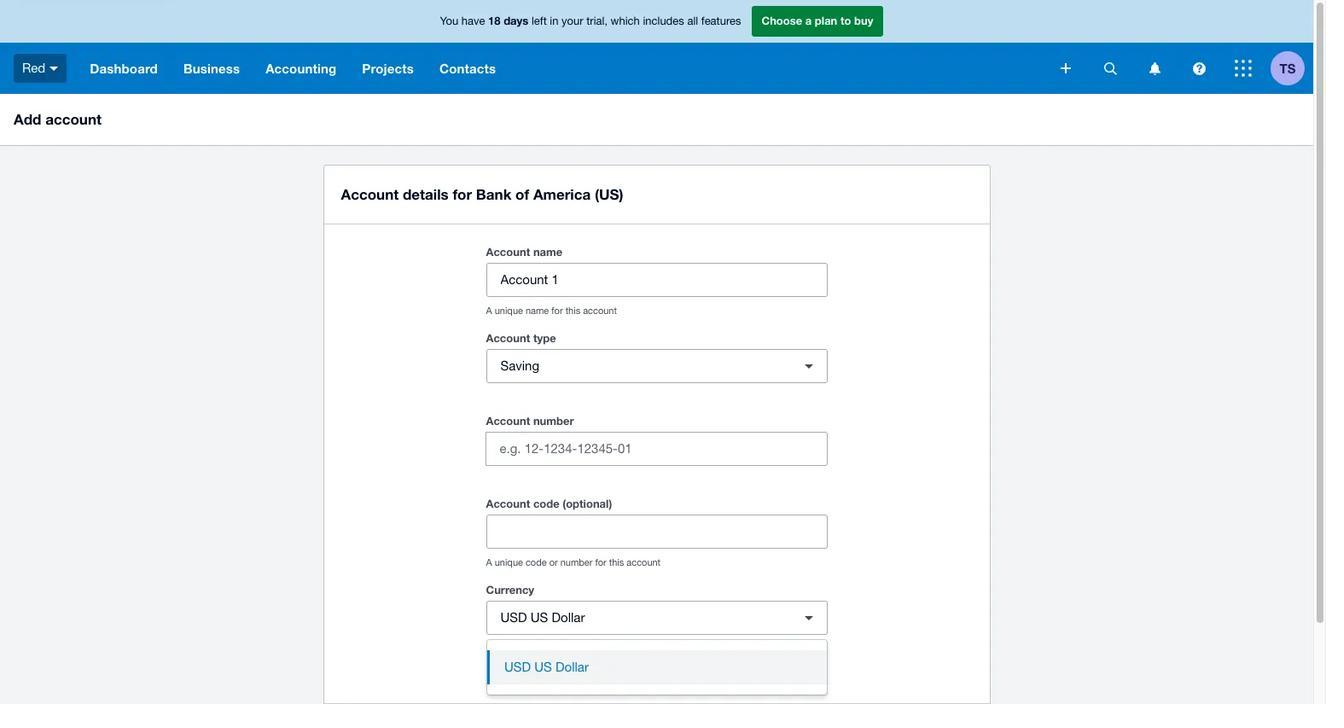 Task type: locate. For each thing, give the bounding box(es) containing it.
0 vertical spatial account
[[45, 110, 102, 128]]

dollar down the a unique code or number for this account
[[552, 610, 585, 625]]

account details for bank of america (us)
[[341, 185, 624, 203]]

for
[[453, 185, 472, 203], [552, 306, 563, 316], [595, 557, 607, 568]]

choose
[[762, 14, 803, 28]]

1 vertical spatial code
[[526, 557, 547, 568]]

for right or on the bottom left of the page
[[595, 557, 607, 568]]

a for account code (optional)
[[486, 557, 492, 568]]

0 horizontal spatial for
[[453, 185, 472, 203]]

account number group
[[485, 414, 828, 487]]

us
[[531, 610, 548, 625], [535, 660, 552, 674]]

svg image inside red popup button
[[50, 66, 58, 71]]

account down account code (optional) field
[[627, 557, 661, 568]]

ts button
[[1271, 43, 1314, 94]]

name
[[533, 245, 563, 259], [526, 306, 549, 316]]

0 horizontal spatial account
[[45, 110, 102, 128]]

account for account details for bank of america (us)
[[341, 185, 399, 203]]

account
[[45, 110, 102, 128], [583, 306, 617, 316], [627, 557, 661, 568]]

0 vertical spatial number
[[533, 414, 574, 428]]

0 vertical spatial unique
[[495, 306, 523, 316]]

0 vertical spatial usd us dollar
[[501, 610, 585, 625]]

number inside group
[[533, 414, 574, 428]]

code left or on the bottom left of the page
[[526, 557, 547, 568]]

code
[[533, 497, 560, 510], [526, 557, 547, 568]]

0 vertical spatial this
[[566, 306, 581, 316]]

about
[[602, 668, 635, 683]]

0 vertical spatial a
[[486, 306, 492, 316]]

add
[[14, 110, 41, 128]]

usd us dollar
[[501, 610, 585, 625], [504, 660, 589, 674]]

includes
[[643, 15, 684, 28]]

usd us dollar down currency
[[501, 610, 585, 625]]

account down of
[[486, 245, 530, 259]]

adding
[[639, 668, 678, 683]]

a up account type
[[486, 306, 492, 316]]

1 vertical spatial a
[[486, 557, 492, 568]]

usd
[[501, 610, 527, 625], [504, 660, 531, 674]]

bank
[[476, 185, 512, 203]]

1 vertical spatial usd
[[504, 660, 531, 674]]

0 vertical spatial usd
[[501, 610, 527, 625]]

1 horizontal spatial account
[[583, 306, 617, 316]]

left
[[532, 15, 547, 28]]

svg image
[[1235, 60, 1252, 77], [1104, 62, 1117, 75], [50, 66, 58, 71]]

projects
[[362, 61, 414, 76]]

add account
[[14, 110, 102, 128]]

number right or on the bottom left of the page
[[561, 557, 593, 568]]

1 vertical spatial account
[[583, 306, 617, 316]]

us down currency
[[531, 610, 548, 625]]

usd inside popup button
[[501, 610, 527, 625]]

dollar inside button
[[556, 660, 589, 674]]

account up 'saving'
[[486, 331, 530, 345]]

account inside group
[[486, 414, 530, 428]]

usd for usd us dollar popup button
[[501, 610, 527, 625]]

2 vertical spatial for
[[595, 557, 607, 568]]

buy
[[855, 14, 874, 28]]

0 horizontal spatial this
[[566, 306, 581, 316]]

0 vertical spatial dollar
[[552, 610, 585, 625]]

your
[[562, 15, 584, 28]]

1 vertical spatial this
[[609, 557, 624, 568]]

0 horizontal spatial svg image
[[50, 66, 58, 71]]

dollar inside popup button
[[552, 610, 585, 625]]

a
[[486, 306, 492, 316], [486, 557, 492, 568]]

svg image
[[1149, 62, 1160, 75], [1193, 62, 1206, 75], [1061, 63, 1071, 73]]

us inside popup button
[[531, 610, 548, 625]]

1 vertical spatial us
[[535, 660, 552, 674]]

usd left learn
[[504, 660, 531, 674]]

1 vertical spatial unique
[[495, 557, 523, 568]]

account down account name field
[[583, 306, 617, 316]]

account name
[[486, 245, 563, 259]]

all
[[688, 15, 698, 28]]

usd us dollar inside popup button
[[501, 610, 585, 625]]

number down 'saving'
[[533, 414, 574, 428]]

ts
[[1280, 60, 1296, 76]]

usd us dollar left about
[[504, 660, 589, 674]]

this
[[566, 306, 581, 316], [609, 557, 624, 568]]

us inside button
[[535, 660, 552, 674]]

account left (optional)
[[486, 497, 530, 510]]

account left details
[[341, 185, 399, 203]]

saving
[[501, 359, 540, 373]]

unique for account code (optional)
[[495, 557, 523, 568]]

1 horizontal spatial svg image
[[1149, 62, 1160, 75]]

1 vertical spatial dollar
[[556, 660, 589, 674]]

features
[[701, 15, 741, 28]]

dollar
[[552, 610, 585, 625], [556, 660, 589, 674]]

code left (optional)
[[533, 497, 560, 510]]

0 vertical spatial for
[[453, 185, 472, 203]]

contacts button
[[427, 43, 509, 94]]

(optional)
[[563, 497, 612, 510]]

projects button
[[349, 43, 427, 94]]

dollar left about
[[556, 660, 589, 674]]

usd down currency
[[501, 610, 527, 625]]

usd us dollar for usd us dollar button
[[504, 660, 589, 674]]

usd us dollar inside button
[[504, 660, 589, 674]]

1 unique from the top
[[495, 306, 523, 316]]

name up type
[[526, 306, 549, 316]]

plan
[[815, 14, 838, 28]]

account for account name
[[486, 245, 530, 259]]

red button
[[0, 43, 77, 94]]

type
[[533, 331, 556, 345]]

1 horizontal spatial for
[[552, 306, 563, 316]]

2 a from the top
[[486, 557, 492, 568]]

number
[[533, 414, 574, 428], [561, 557, 593, 568]]

0 vertical spatial us
[[531, 610, 548, 625]]

(us)
[[595, 185, 624, 203]]

unique for account name
[[495, 306, 523, 316]]

usd inside button
[[504, 660, 531, 674]]

which
[[611, 15, 640, 28]]

us left learn
[[535, 660, 552, 674]]

to
[[841, 14, 851, 28]]

Account number field
[[486, 433, 827, 465]]

in
[[550, 15, 559, 28]]

for left bank
[[453, 185, 472, 203]]

business button
[[171, 43, 253, 94]]

for up type
[[552, 306, 563, 316]]

1 a from the top
[[486, 306, 492, 316]]

2 vertical spatial account
[[627, 557, 661, 568]]

red
[[22, 60, 45, 75]]

unique up currency
[[495, 557, 523, 568]]

2 horizontal spatial svg image
[[1235, 60, 1252, 77]]

a for account name
[[486, 306, 492, 316]]

dollar for usd us dollar popup button
[[552, 610, 585, 625]]

a up currency
[[486, 557, 492, 568]]

unique up account type
[[495, 306, 523, 316]]

name up a unique name for this account
[[533, 245, 563, 259]]

1 vertical spatial usd us dollar
[[504, 660, 589, 674]]

learn
[[566, 668, 598, 683]]

learn about adding accounts link
[[566, 666, 748, 686]]

account right add
[[45, 110, 102, 128]]

2 unique from the top
[[495, 557, 523, 568]]

account
[[341, 185, 399, 203], [486, 245, 530, 259], [486, 331, 530, 345], [486, 414, 530, 428], [486, 497, 530, 510]]

18
[[488, 14, 501, 28]]

account for account code (optional)
[[486, 497, 530, 510]]

unique
[[495, 306, 523, 316], [495, 557, 523, 568]]

banner
[[0, 0, 1314, 94]]

contacts
[[440, 61, 496, 76]]

1 vertical spatial name
[[526, 306, 549, 316]]

you have 18 days left in your trial, which includes all features
[[440, 14, 741, 28]]

account down 'saving'
[[486, 414, 530, 428]]

account for account number
[[486, 414, 530, 428]]



Task type: vqa. For each thing, say whether or not it's contained in the screenshot.
Payments allocated to field
no



Task type: describe. For each thing, give the bounding box(es) containing it.
Account name field
[[487, 264, 827, 296]]

account type
[[486, 331, 556, 345]]

2 horizontal spatial for
[[595, 557, 607, 568]]

a
[[806, 14, 812, 28]]

usd us dollar list box
[[487, 640, 827, 695]]

0 vertical spatial name
[[533, 245, 563, 259]]

business
[[183, 61, 240, 76]]

account for account type
[[486, 331, 530, 345]]

america
[[533, 185, 591, 203]]

currency
[[486, 583, 534, 597]]

2 horizontal spatial account
[[627, 557, 661, 568]]

1 horizontal spatial this
[[609, 557, 624, 568]]

dashboard
[[90, 61, 158, 76]]

usd us dollar button
[[486, 601, 828, 635]]

0 horizontal spatial svg image
[[1061, 63, 1071, 73]]

a unique code or number for this account
[[486, 557, 661, 568]]

0 vertical spatial code
[[533, 497, 560, 510]]

trial,
[[587, 15, 608, 28]]

dashboard link
[[77, 43, 171, 94]]

a unique name for this account
[[486, 306, 617, 316]]

details
[[403, 185, 449, 203]]

dollar for usd us dollar button
[[556, 660, 589, 674]]

2 horizontal spatial svg image
[[1193, 62, 1206, 75]]

learn about adding accounts
[[566, 668, 734, 683]]

us for usd us dollar popup button
[[531, 610, 548, 625]]

choose a plan to buy
[[762, 14, 874, 28]]

1 horizontal spatial svg image
[[1104, 62, 1117, 75]]

or
[[549, 557, 558, 568]]

accounting button
[[253, 43, 349, 94]]

banner containing ts
[[0, 0, 1314, 94]]

account number
[[486, 414, 574, 428]]

us for usd us dollar button
[[535, 660, 552, 674]]

days
[[504, 14, 529, 28]]

usd us dollar for usd us dollar popup button
[[501, 610, 585, 625]]

usd us dollar group
[[487, 640, 827, 695]]

Account code (optional) field
[[487, 516, 827, 548]]

account code (optional)
[[486, 497, 612, 510]]

of
[[516, 185, 529, 203]]

saving button
[[486, 349, 828, 383]]

accounts
[[681, 668, 734, 683]]

you
[[440, 15, 459, 28]]

have
[[462, 15, 485, 28]]

1 vertical spatial for
[[552, 306, 563, 316]]

accounting
[[266, 61, 337, 76]]

usd for usd us dollar button
[[504, 660, 531, 674]]

usd us dollar button
[[487, 650, 827, 685]]

1 vertical spatial number
[[561, 557, 593, 568]]



